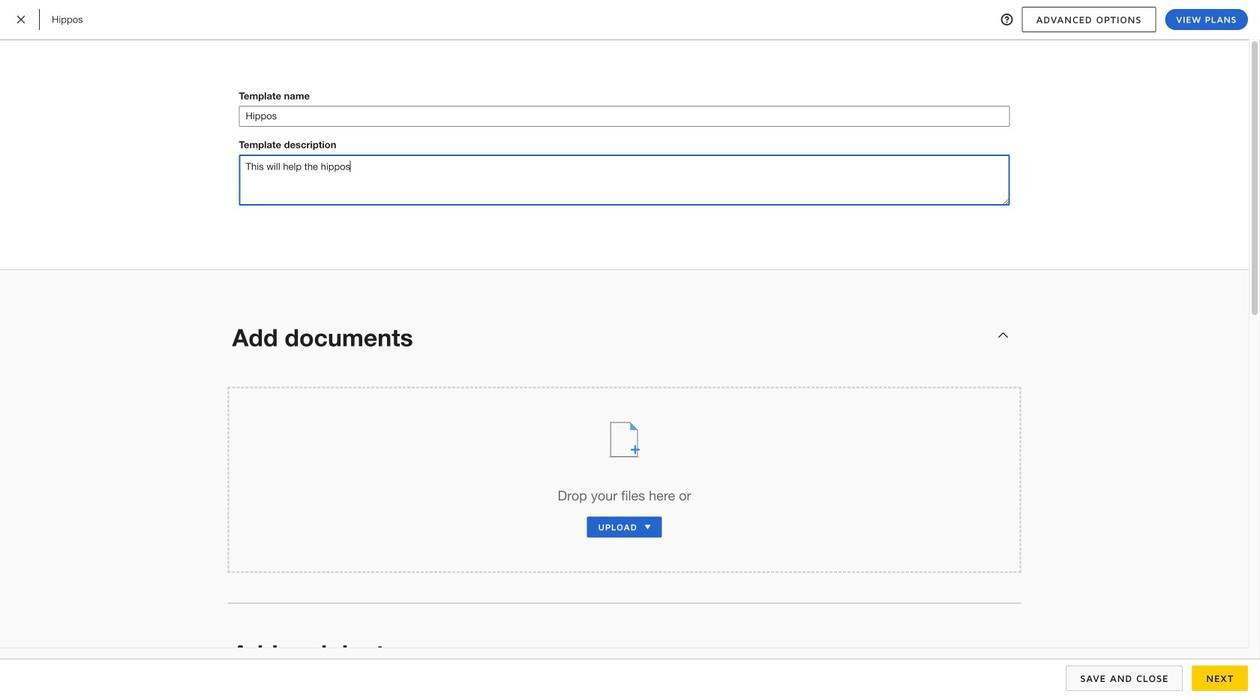 Task type: vqa. For each thing, say whether or not it's contained in the screenshot.
list
no



Task type: describe. For each thing, give the bounding box(es) containing it.
Template name text field
[[240, 107, 1010, 126]]

Description (optional) text field
[[239, 155, 1011, 206]]



